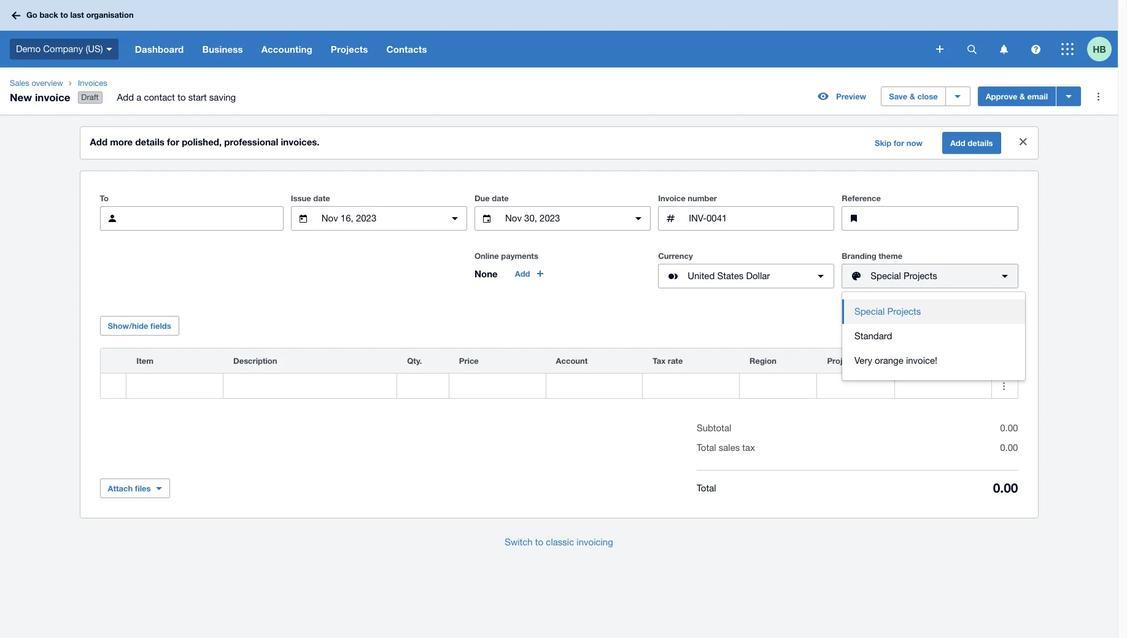 Task type: describe. For each thing, give the bounding box(es) containing it.
qty.
[[407, 356, 422, 366]]

more invoice options image
[[1087, 84, 1111, 109]]

go back to last organisation
[[26, 10, 134, 20]]

new invoice
[[10, 91, 70, 104]]

to inside button
[[536, 538, 544, 548]]

0.00 for subtotal
[[1001, 423, 1019, 434]]

region
[[750, 356, 777, 366]]

professional
[[224, 136, 278, 148]]

contact element
[[100, 206, 284, 231]]

dashboard
[[135, 44, 184, 55]]

a
[[136, 92, 141, 103]]

branding theme
[[842, 251, 903, 261]]

switch to classic invoicing
[[505, 538, 614, 548]]

attach
[[108, 484, 133, 494]]

back
[[40, 10, 58, 20]]

demo company (us) button
[[0, 31, 126, 68]]

date for due date
[[492, 194, 509, 203]]

Due date text field
[[504, 207, 622, 230]]

invoices link
[[73, 77, 246, 90]]

number
[[688, 194, 717, 203]]

add button
[[508, 264, 553, 284]]

description
[[233, 356, 277, 366]]

more
[[110, 136, 133, 148]]

invoices
[[78, 79, 107, 88]]

special projects button
[[843, 300, 1026, 324]]

add more details for polished, professional invoices.
[[90, 136, 320, 148]]

item
[[137, 356, 154, 366]]

total sales tax
[[697, 443, 756, 453]]

polished,
[[182, 136, 222, 148]]

2 horizontal spatial svg image
[[1062, 43, 1074, 55]]

standard
[[855, 331, 893, 342]]

switch to classic invoicing button
[[495, 531, 623, 555]]

last
[[70, 10, 84, 20]]

add for add
[[515, 269, 530, 279]]

account
[[556, 356, 588, 366]]

accounting button
[[252, 31, 322, 68]]

banner containing hb
[[0, 0, 1119, 68]]

standard button
[[843, 324, 1026, 349]]

fields
[[151, 321, 171, 331]]

saving
[[209, 92, 236, 103]]

invoice!
[[907, 356, 938, 366]]

invoice
[[659, 194, 686, 203]]

united states dollar button
[[659, 264, 835, 289]]

Invoice number text field
[[688, 207, 834, 230]]

svg image inside go back to last organisation link
[[12, 11, 20, 19]]

add for add a contact to start saving
[[117, 92, 134, 103]]

very
[[855, 356, 873, 366]]

& for email
[[1020, 92, 1026, 101]]

special projects button
[[842, 264, 1019, 289]]

more line item options image
[[992, 374, 1017, 399]]

skip
[[875, 138, 892, 148]]

start
[[188, 92, 207, 103]]

invoice line item list element
[[100, 348, 1019, 399]]

dashboard link
[[126, 31, 193, 68]]

2 vertical spatial 0.00
[[994, 481, 1019, 496]]

very orange invoice! button
[[843, 349, 1026, 374]]

project
[[828, 356, 855, 366]]

none
[[475, 269, 498, 280]]

amount
[[905, 356, 935, 366]]

approve & email button
[[978, 87, 1057, 106]]

online
[[475, 251, 499, 261]]

switch
[[505, 538, 533, 548]]

payments
[[501, 251, 539, 261]]

overview
[[32, 79, 63, 88]]

add more details for polished, professional invoices. status
[[80, 127, 1038, 159]]

navigation inside banner
[[126, 31, 928, 68]]

sales
[[719, 443, 740, 453]]

orange
[[875, 356, 904, 366]]

add for add details
[[951, 138, 966, 148]]

add details button
[[943, 132, 1002, 154]]

now
[[907, 138, 923, 148]]

special for special projects popup button
[[871, 271, 902, 281]]

invoicing
[[577, 538, 614, 548]]

show/hide fields
[[108, 321, 171, 331]]

& for close
[[910, 92, 916, 101]]

tax for tax exclusive
[[947, 321, 959, 331]]

classic
[[546, 538, 574, 548]]

Reference text field
[[872, 207, 1018, 230]]

contacts
[[387, 44, 427, 55]]

preview button
[[811, 87, 874, 106]]

go
[[26, 10, 37, 20]]

invoices.
[[281, 136, 320, 148]]

tax rate
[[653, 356, 683, 366]]

to inside banner
[[60, 10, 68, 20]]

details inside button
[[968, 138, 994, 148]]



Task type: locate. For each thing, give the bounding box(es) containing it.
currency
[[659, 251, 693, 261]]

states
[[718, 271, 744, 281]]

1 vertical spatial projects
[[904, 271, 938, 281]]

close image
[[1011, 130, 1036, 154]]

for left now
[[894, 138, 905, 148]]

to left start
[[178, 92, 186, 103]]

tax left exclusive
[[947, 321, 959, 331]]

united states dollar
[[688, 271, 771, 281]]

group
[[843, 292, 1026, 381]]

banner
[[0, 0, 1119, 68]]

demo
[[16, 43, 41, 54]]

online payments
[[475, 251, 539, 261]]

more date options image
[[627, 206, 651, 231]]

1 horizontal spatial svg image
[[1032, 45, 1041, 54]]

1 horizontal spatial for
[[894, 138, 905, 148]]

Amount field
[[896, 375, 992, 398]]

2 vertical spatial to
[[536, 538, 544, 548]]

1 horizontal spatial details
[[968, 138, 994, 148]]

invoice number
[[659, 194, 717, 203]]

list box
[[843, 292, 1026, 381]]

svg image left hb
[[1062, 43, 1074, 55]]

1 date from the left
[[313, 194, 330, 203]]

rate
[[668, 356, 683, 366]]

preview
[[837, 92, 867, 101]]

details left close image
[[968, 138, 994, 148]]

svg image right (us) on the top of the page
[[106, 48, 112, 51]]

2 vertical spatial projects
[[888, 307, 922, 317]]

hb button
[[1088, 31, 1119, 68]]

0 vertical spatial 0.00
[[1001, 423, 1019, 434]]

svg image
[[12, 11, 20, 19], [968, 45, 977, 54], [1000, 45, 1008, 54], [937, 45, 944, 53]]

tax for tax rate
[[653, 356, 666, 366]]

1 horizontal spatial to
[[178, 92, 186, 103]]

total for total sales tax
[[697, 443, 717, 453]]

for
[[167, 136, 179, 148], [894, 138, 905, 148]]

issue date
[[291, 194, 330, 203]]

show/hide fields button
[[100, 316, 179, 336]]

To text field
[[129, 207, 283, 230]]

files
[[135, 484, 151, 494]]

1 vertical spatial tax
[[653, 356, 666, 366]]

more date options image
[[443, 206, 467, 231]]

tax left rate
[[653, 356, 666, 366]]

0 vertical spatial tax
[[947, 321, 959, 331]]

invoice number element
[[659, 206, 835, 231]]

organisation
[[86, 10, 134, 20]]

price
[[459, 356, 479, 366]]

1 vertical spatial special projects
[[855, 307, 922, 317]]

1 vertical spatial total
[[697, 483, 717, 494]]

special inside special projects button
[[855, 307, 885, 317]]

special
[[871, 271, 902, 281], [855, 307, 885, 317]]

details right more
[[135, 136, 165, 148]]

0 horizontal spatial for
[[167, 136, 179, 148]]

projects for special projects popup button
[[904, 271, 938, 281]]

1 & from the left
[[910, 92, 916, 101]]

email
[[1028, 92, 1049, 101]]

& right save at top right
[[910, 92, 916, 101]]

date
[[313, 194, 330, 203], [492, 194, 509, 203]]

add a contact to start saving
[[117, 92, 236, 103]]

add
[[117, 92, 134, 103], [90, 136, 108, 148], [951, 138, 966, 148], [515, 269, 530, 279]]

0 vertical spatial special
[[871, 271, 902, 281]]

projects button
[[322, 31, 377, 68]]

invoice
[[35, 91, 70, 104]]

navigation
[[126, 31, 928, 68]]

issue
[[291, 194, 311, 203]]

1 horizontal spatial date
[[492, 194, 509, 203]]

to
[[60, 10, 68, 20], [178, 92, 186, 103], [536, 538, 544, 548]]

business button
[[193, 31, 252, 68]]

2 & from the left
[[1020, 92, 1026, 101]]

approve
[[986, 92, 1018, 101]]

to
[[100, 194, 109, 203]]

save & close
[[890, 92, 938, 101]]

projects inside popup button
[[904, 271, 938, 281]]

1 vertical spatial 0.00
[[1001, 443, 1019, 453]]

& inside "button"
[[910, 92, 916, 101]]

svg image up email
[[1032, 45, 1041, 54]]

exclusive
[[961, 321, 994, 331]]

new
[[10, 91, 32, 104]]

to right "switch"
[[536, 538, 544, 548]]

2 horizontal spatial to
[[536, 538, 544, 548]]

svg image
[[1062, 43, 1074, 55], [1032, 45, 1041, 54], [106, 48, 112, 51]]

1 vertical spatial special
[[855, 307, 885, 317]]

projects inside dropdown button
[[331, 44, 368, 55]]

add details
[[951, 138, 994, 148]]

1 horizontal spatial &
[[1020, 92, 1026, 101]]

sales overview link
[[5, 77, 68, 90]]

special projects down theme
[[871, 271, 938, 281]]

1 horizontal spatial tax
[[947, 321, 959, 331]]

date right issue
[[313, 194, 330, 203]]

date for issue date
[[313, 194, 330, 203]]

special down theme
[[871, 271, 902, 281]]

1 total from the top
[[697, 443, 717, 453]]

special up standard
[[855, 307, 885, 317]]

date right due
[[492, 194, 509, 203]]

Description text field
[[224, 375, 397, 398]]

2 date from the left
[[492, 194, 509, 203]]

special projects for special projects button
[[855, 307, 922, 317]]

branding
[[842, 251, 877, 261]]

0 vertical spatial projects
[[331, 44, 368, 55]]

to left last
[[60, 10, 68, 20]]

& inside button
[[1020, 92, 1026, 101]]

due
[[475, 194, 490, 203]]

for left the polished,
[[167, 136, 179, 148]]

svg image inside demo company (us) popup button
[[106, 48, 112, 51]]

special projects inside popup button
[[871, 271, 938, 281]]

theme
[[879, 251, 903, 261]]

(us)
[[86, 43, 103, 54]]

group containing special projects
[[843, 292, 1026, 381]]

projects for special projects button
[[888, 307, 922, 317]]

navigation containing dashboard
[[126, 31, 928, 68]]

for inside button
[[894, 138, 905, 148]]

company
[[43, 43, 83, 54]]

0 horizontal spatial date
[[313, 194, 330, 203]]

attach files button
[[100, 479, 170, 499]]

0 horizontal spatial to
[[60, 10, 68, 20]]

projects
[[331, 44, 368, 55], [904, 271, 938, 281], [888, 307, 922, 317]]

close
[[918, 92, 938, 101]]

demo company (us)
[[16, 43, 103, 54]]

Inventory item text field
[[127, 375, 223, 398]]

list box containing special projects
[[843, 292, 1026, 381]]

tax exclusive
[[947, 321, 994, 331]]

total
[[697, 443, 717, 453], [697, 483, 717, 494]]

skip for now
[[875, 138, 923, 148]]

approve & email
[[986, 92, 1049, 101]]

accounting
[[261, 44, 313, 55]]

dollar
[[747, 271, 771, 281]]

Issue date text field
[[321, 207, 438, 230]]

0 vertical spatial total
[[697, 443, 717, 453]]

None field
[[127, 374, 223, 399]]

special projects inside button
[[855, 307, 922, 317]]

very orange invoice!
[[855, 356, 938, 366]]

0 horizontal spatial svg image
[[106, 48, 112, 51]]

subtotal
[[697, 423, 732, 434]]

business
[[202, 44, 243, 55]]

add left more
[[90, 136, 108, 148]]

reference
[[842, 194, 881, 203]]

total for total
[[697, 483, 717, 494]]

special inside special projects popup button
[[871, 271, 902, 281]]

details
[[135, 136, 165, 148], [968, 138, 994, 148]]

0.00 for total sales tax
[[1001, 443, 1019, 453]]

save
[[890, 92, 908, 101]]

projects up special projects button
[[904, 271, 938, 281]]

special projects up standard
[[855, 307, 922, 317]]

total down subtotal
[[697, 443, 717, 453]]

0.00
[[1001, 423, 1019, 434], [1001, 443, 1019, 453], [994, 481, 1019, 496]]

tax inside invoice line item list element
[[653, 356, 666, 366]]

special projects
[[871, 271, 938, 281], [855, 307, 922, 317]]

tax exclusive button
[[939, 316, 1019, 336]]

projects inside button
[[888, 307, 922, 317]]

0 horizontal spatial details
[[135, 136, 165, 148]]

& left email
[[1020, 92, 1026, 101]]

attach files
[[108, 484, 151, 494]]

0 horizontal spatial &
[[910, 92, 916, 101]]

tax inside "popup button"
[[947, 321, 959, 331]]

projects up standard button
[[888, 307, 922, 317]]

contact
[[144, 92, 175, 103]]

2 total from the top
[[697, 483, 717, 494]]

0 vertical spatial to
[[60, 10, 68, 20]]

add down payments on the top left of page
[[515, 269, 530, 279]]

contacts button
[[377, 31, 437, 68]]

add for add more details for polished, professional invoices.
[[90, 136, 108, 148]]

special for special projects button
[[855, 307, 885, 317]]

tax
[[947, 321, 959, 331], [653, 356, 666, 366]]

united
[[688, 271, 715, 281]]

due date
[[475, 194, 509, 203]]

1 vertical spatial to
[[178, 92, 186, 103]]

sales
[[10, 79, 29, 88]]

0 vertical spatial special projects
[[871, 271, 938, 281]]

show/hide
[[108, 321, 148, 331]]

projects left contacts "popup button"
[[331, 44, 368, 55]]

add right now
[[951, 138, 966, 148]]

sales overview
[[10, 79, 63, 88]]

draft
[[81, 93, 99, 102]]

special projects for special projects popup button
[[871, 271, 938, 281]]

add left a
[[117, 92, 134, 103]]

save & close button
[[882, 87, 946, 106]]

tax
[[743, 443, 756, 453]]

0 horizontal spatial tax
[[653, 356, 666, 366]]

total down total sales tax
[[697, 483, 717, 494]]



Task type: vqa. For each thing, say whether or not it's contained in the screenshot.
A
yes



